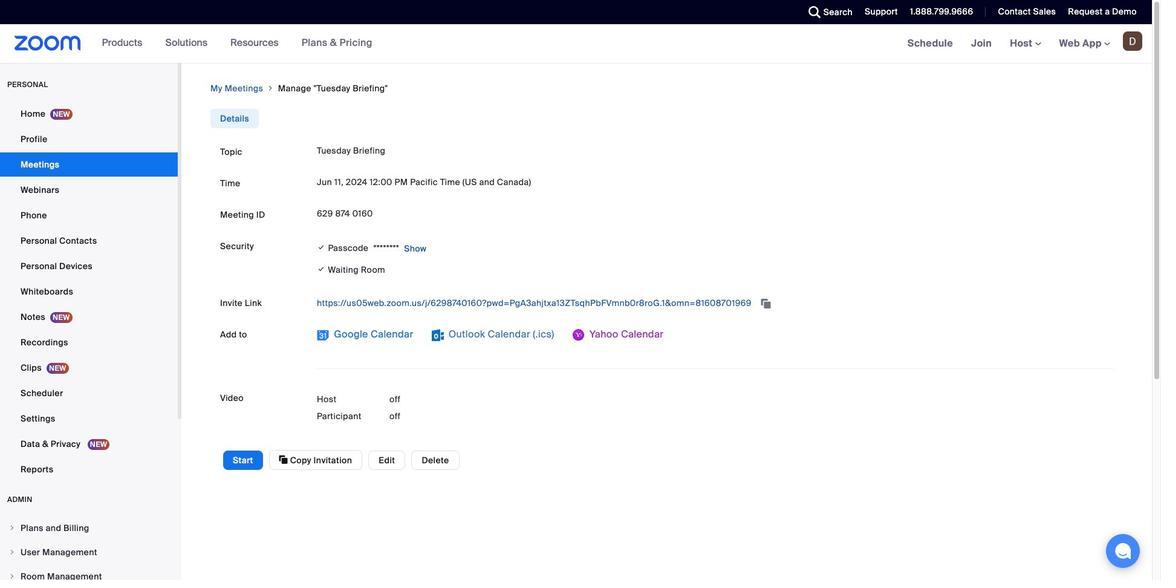 Task type: vqa. For each thing, say whether or not it's contained in the screenshot.
Clear
no



Task type: describe. For each thing, give the bounding box(es) containing it.
meetings navigation
[[899, 24, 1153, 64]]

admin menu menu
[[0, 517, 178, 580]]

2 menu item from the top
[[0, 541, 178, 564]]

right image for second "menu item"
[[8, 549, 16, 556]]

product information navigation
[[81, 24, 382, 63]]

zoom logo image
[[15, 36, 81, 51]]

1 checked image from the top
[[317, 241, 326, 253]]

3 menu item from the top
[[0, 565, 178, 580]]

copy image
[[279, 454, 288, 465]]

1 menu item from the top
[[0, 517, 178, 540]]

add to yahoo calendar image
[[573, 329, 585, 341]]



Task type: locate. For each thing, give the bounding box(es) containing it.
2 checked image from the top
[[317, 263, 326, 276]]

copy url image
[[760, 300, 772, 308]]

1 vertical spatial menu item
[[0, 541, 178, 564]]

1 right image from the top
[[8, 525, 16, 532]]

profile picture image
[[1124, 31, 1143, 51]]

1 vertical spatial checked image
[[317, 263, 326, 276]]

0 vertical spatial right image
[[8, 525, 16, 532]]

right image for 3rd "menu item" from the bottom of the admin menu menu
[[8, 525, 16, 532]]

open chat image
[[1115, 543, 1132, 560]]

3 right image from the top
[[8, 573, 16, 580]]

1 vertical spatial right image
[[8, 549, 16, 556]]

banner
[[0, 24, 1153, 64]]

0 vertical spatial menu item
[[0, 517, 178, 540]]

right image
[[8, 525, 16, 532], [8, 549, 16, 556], [8, 573, 16, 580]]

add to google calendar image
[[317, 329, 329, 341]]

menu item
[[0, 517, 178, 540], [0, 541, 178, 564], [0, 565, 178, 580]]

0 vertical spatial checked image
[[317, 241, 326, 253]]

2 vertical spatial right image
[[8, 573, 16, 580]]

manage my meeting tab control tab list
[[211, 109, 259, 128]]

tab
[[211, 109, 259, 128]]

right image for first "menu item" from the bottom
[[8, 573, 16, 580]]

manage tuesday briefing navigation
[[211, 82, 1124, 94]]

add to outlook calendar (.ics) image
[[432, 329, 444, 341]]

right image
[[267, 82, 275, 94]]

personal menu menu
[[0, 102, 178, 483]]

2 vertical spatial menu item
[[0, 565, 178, 580]]

2 right image from the top
[[8, 549, 16, 556]]

checked image
[[317, 241, 326, 253], [317, 263, 326, 276]]



